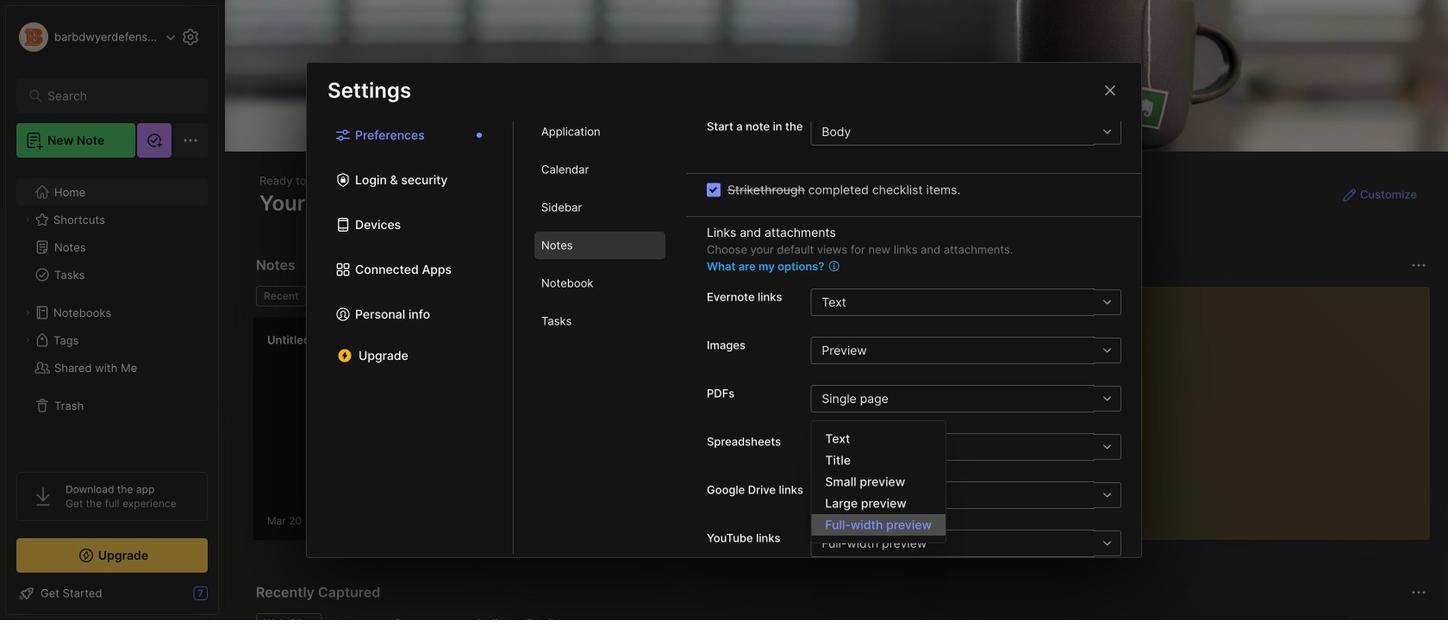 Task type: describe. For each thing, give the bounding box(es) containing it.
close image
[[1100, 80, 1121, 101]]

Choose default view option for Evernote links field
[[811, 289, 1122, 316]]

expand tags image
[[22, 335, 33, 346]]

Choose default view option for YouTube links field
[[811, 530, 1122, 558]]

none search field inside main element
[[47, 85, 185, 106]]

Select50 checkbox
[[707, 183, 721, 197]]

Start a new note in the body or title. field
[[811, 118, 1122, 146]]

main element
[[0, 0, 224, 621]]

dropdown list menu
[[812, 428, 946, 536]]

Search text field
[[47, 88, 185, 104]]

Choose default view option for PDFs field
[[811, 385, 1122, 413]]

Choose default view option for Spreadsheets field
[[811, 433, 1122, 461]]



Task type: vqa. For each thing, say whether or not it's contained in the screenshot.
Add filters field
no



Task type: locate. For each thing, give the bounding box(es) containing it.
tree inside main element
[[6, 168, 218, 457]]

menu item
[[812, 515, 946, 536]]

Choose default view option for Google Drive links field
[[811, 482, 1122, 509]]

tab list
[[307, 118, 514, 555], [514, 118, 686, 555], [256, 286, 1025, 307], [256, 614, 1424, 621]]

settings image
[[180, 27, 201, 47]]

Start writing… text field
[[1067, 287, 1429, 527]]

tree
[[6, 168, 218, 457]]

Choose default view option for Images field
[[811, 337, 1122, 365]]

expand notebooks image
[[22, 308, 33, 318]]

None search field
[[47, 85, 185, 106]]

row group
[[253, 317, 563, 552]]

tab
[[535, 118, 666, 146], [535, 156, 666, 183], [535, 194, 666, 221], [535, 232, 666, 259], [535, 270, 666, 297], [256, 286, 307, 307], [314, 286, 383, 307], [535, 308, 666, 335]]



